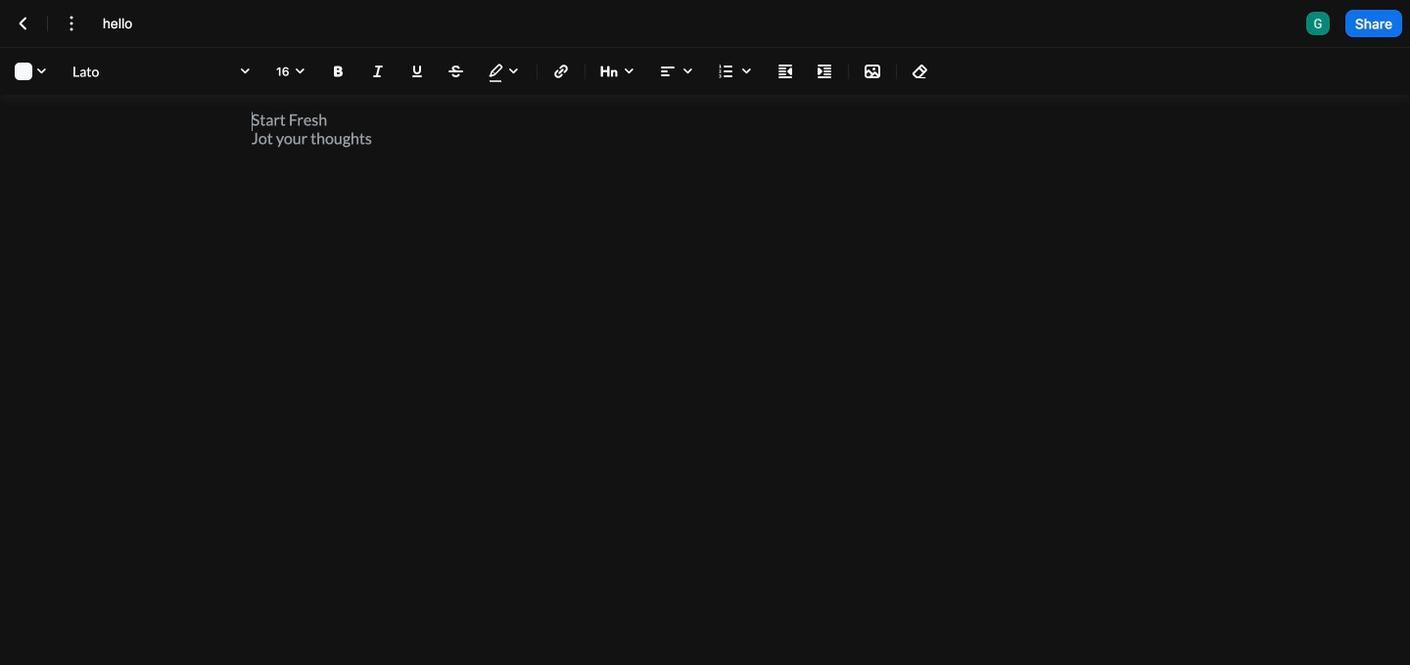 Task type: locate. For each thing, give the bounding box(es) containing it.
underline image
[[405, 60, 429, 83]]

None text field
[[103, 14, 157, 33]]

strikethrough image
[[445, 60, 468, 83]]

italic image
[[366, 60, 390, 83]]

bold image
[[327, 60, 351, 83]]

insert image image
[[861, 60, 884, 83]]

link image
[[549, 60, 573, 83]]



Task type: describe. For each thing, give the bounding box(es) containing it.
generic name image
[[1306, 12, 1330, 35]]

more image
[[60, 12, 83, 35]]

decrease indent image
[[774, 60, 797, 83]]

increase indent image
[[813, 60, 836, 83]]

all notes image
[[12, 12, 35, 35]]

clear style image
[[909, 60, 932, 83]]



Task type: vqa. For each thing, say whether or not it's contained in the screenshot.
all notes icon
yes



